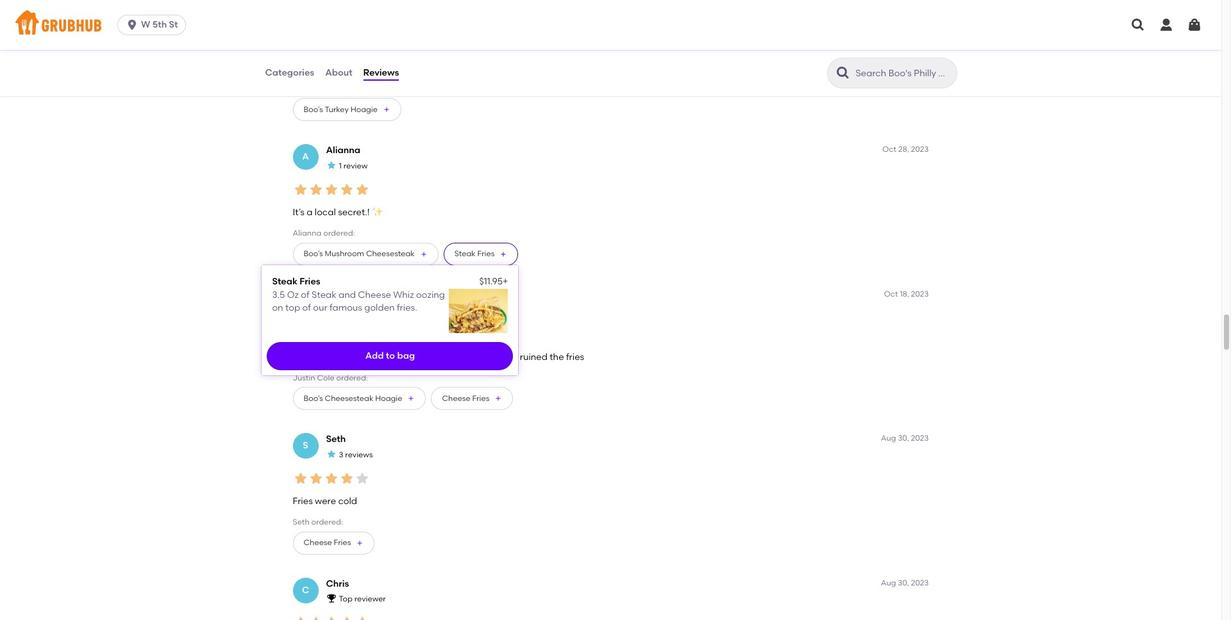 Task type: describe. For each thing, give the bounding box(es) containing it.
and inside 3.5 oz of steak and cheese whiz oozing on top of our famous golden fries.
[[339, 290, 356, 300]]

mushroom
[[325, 250, 364, 259]]

2023 for don't get the cheese fries. it's just cheese whiz and it ruined the fries
[[911, 290, 929, 299]]

our
[[313, 303, 327, 313]]

3.5
[[272, 290, 285, 300]]

2 cheese from the left
[[438, 352, 469, 363]]

fries for the bottom cheese fries button
[[334, 539, 351, 548]]

golden
[[364, 303, 395, 313]]

just
[[421, 352, 436, 363]]

don't
[[293, 352, 316, 363]]

1 horizontal spatial and
[[493, 352, 510, 363]]

boo's cheesesteak hoagie button
[[293, 387, 426, 411]]

plus icon image for boo's turkey hoagie button
[[383, 106, 390, 114]]

oct for it's a local secret.! ✨
[[882, 145, 896, 154]]

svg image inside the w 5th st button
[[126, 19, 139, 31]]

steak inside 3.5 oz of steak and cheese whiz oozing on top of our famous golden fries.
[[312, 290, 336, 300]]

1 horizontal spatial cheese fries
[[442, 394, 489, 403]]

cold
[[338, 496, 357, 507]]

secret.!
[[338, 207, 370, 218]]

fries left were
[[293, 496, 313, 507]]

alianna for alianna ordered:
[[293, 229, 321, 238]]

ruined
[[520, 352, 548, 363]]

boo's for justin cole
[[304, 394, 323, 403]]

a for it's
[[307, 207, 313, 218]]

Search Boo's Philly Cheesesteaks (Silverlake) search field
[[854, 67, 952, 80]]

it's a local secret.! ✨
[[293, 207, 383, 218]]

hoagie for boo's cheesesteak hoagie
[[375, 394, 402, 403]]

reviewer
[[354, 595, 386, 604]]

30, for seth
[[898, 434, 909, 443]]

boo's cheesesteak hoagie
[[304, 394, 402, 403]]

categories button
[[264, 50, 315, 96]]

trophy icon image
[[326, 594, 336, 604]]

2 the from the left
[[550, 352, 564, 363]]

✨
[[372, 207, 383, 218]]

w
[[141, 19, 150, 30]]

fries for the rightmost cheese fries button
[[472, 394, 489, 403]]

1 vertical spatial cheese fries
[[304, 539, 351, 548]]

aug for seth
[[881, 434, 896, 443]]

4 2023 from the top
[[911, 579, 929, 588]]

get
[[318, 352, 332, 363]]

s
[[303, 441, 308, 451]]

2023 for fries were cold
[[911, 434, 929, 443]]

2023 for it's a local secret.! ✨
[[911, 145, 929, 154]]

cheese for the bottom cheese fries button
[[304, 539, 332, 548]]

reviews button
[[363, 50, 400, 96]]

boo's mushroom cheesesteak
[[304, 250, 415, 259]]

aug 30, 2023 for seth
[[881, 434, 929, 443]]

0 vertical spatial of
[[301, 290, 310, 300]]

1 cheese from the left
[[351, 352, 382, 363]]

oct 28, 2023
[[882, 145, 929, 154]]

seth for seth
[[326, 434, 346, 445]]

fries. inside 3.5 oz of steak and cheese whiz oozing on top of our famous golden fries.
[[397, 303, 417, 313]]

cheese for the rightmost cheese fries button
[[442, 394, 470, 403]]

tooltip containing steak fries
[[262, 258, 518, 376]]

5th
[[152, 19, 167, 30]]

0 horizontal spatial steak
[[272, 277, 297, 287]]

oct 18, 2023
[[884, 290, 929, 299]]

cole for justin cole ordered:
[[317, 374, 334, 383]]

review for justin cole
[[343, 306, 368, 315]]

about
[[325, 67, 352, 78]]

$11.95
[[479, 277, 503, 287]]

main navigation navigation
[[0, 0, 1221, 50]]

1 vertical spatial ordered:
[[336, 374, 368, 383]]

categories
[[265, 67, 314, 78]]

always
[[346, 63, 376, 74]]

justin cole
[[326, 290, 376, 301]]

seth ordered:
[[293, 518, 343, 527]]

a
[[302, 151, 309, 162]]

top
[[285, 303, 300, 313]]

aug for chris
[[881, 579, 896, 588]]

whiz
[[393, 290, 414, 300]]

bag
[[397, 351, 415, 361]]

oct for don't get the cheese fries. it's just cheese whiz and it ruined the fries
[[884, 290, 898, 299]]

1 vertical spatial fries.
[[384, 352, 405, 363]]

im
[[293, 63, 304, 74]]

famous
[[330, 303, 362, 313]]

oz
[[287, 290, 299, 300]]

justin cole ordered:
[[293, 374, 368, 383]]

steak fries inside tooltip
[[272, 277, 320, 287]]

don't get the cheese fries. it's just cheese whiz and it ruined the fries
[[293, 352, 584, 363]]

it
[[512, 352, 518, 363]]

cheese inside 3.5 oz of steak and cheese whiz oozing on top of our famous golden fries.
[[358, 290, 391, 300]]

go-
[[394, 63, 409, 74]]



Task type: vqa. For each thing, say whether or not it's contained in the screenshot.
Wonka's
no



Task type: locate. For each thing, give the bounding box(es) containing it.
0 vertical spatial to
[[409, 63, 418, 74]]

boo's left turkey
[[304, 105, 323, 114]]

fries
[[566, 352, 584, 363]]

add
[[365, 351, 384, 361]]

1 vertical spatial of
[[302, 303, 311, 313]]

1 vertical spatial steak fries
[[272, 277, 320, 287]]

cole up golden
[[355, 290, 376, 301]]

1 vertical spatial cheese fries button
[[293, 532, 375, 555]]

hoagie inside "boo's cheesesteak hoagie" button
[[375, 394, 402, 403]]

1 30, from the top
[[898, 434, 909, 443]]

oct left 28,
[[882, 145, 896, 154]]

1 1 review from the top
[[339, 161, 368, 170]]

fries. right add
[[384, 352, 405, 363]]

0 horizontal spatial cole
[[317, 374, 334, 383]]

1 horizontal spatial steak
[[312, 290, 336, 300]]

0 horizontal spatial and
[[339, 290, 356, 300]]

1 vertical spatial cheese
[[442, 394, 470, 403]]

hoagie inside boo's turkey hoagie button
[[350, 105, 378, 114]]

steak fries
[[454, 250, 495, 259], [272, 277, 320, 287]]

0 vertical spatial alianna
[[326, 145, 360, 156]]

0 horizontal spatial to
[[386, 351, 395, 361]]

fries inside "button"
[[477, 250, 495, 259]]

1 vertical spatial hoagie
[[375, 394, 402, 403]]

justin for justin cole
[[326, 290, 353, 301]]

cheese fries
[[442, 394, 489, 403], [304, 539, 351, 548]]

turkey
[[325, 105, 349, 114]]

1 horizontal spatial svg image
[[1130, 17, 1146, 33]]

3 2023 from the top
[[911, 434, 929, 443]]

0 vertical spatial fries.
[[397, 303, 417, 313]]

plus icon image for "boo's cheesesteak hoagie" button
[[407, 395, 415, 403]]

0 horizontal spatial seth
[[293, 518, 310, 527]]

ordered:
[[323, 229, 355, 238], [336, 374, 368, 383], [311, 518, 343, 527]]

oct left 18,
[[884, 290, 898, 299]]

cheese fries down seth ordered:
[[304, 539, 351, 548]]

to inside the add to bag button
[[386, 351, 395, 361]]

boo's down justin cole ordered:
[[304, 394, 323, 403]]

2 vertical spatial boo's
[[304, 394, 323, 403]]

on
[[272, 303, 283, 313]]

1 review
[[339, 161, 368, 170], [339, 306, 368, 315]]

steak fries button
[[443, 243, 518, 266]]

0 horizontal spatial alianna
[[293, 229, 321, 238]]

a for im
[[306, 63, 312, 74]]

0 horizontal spatial steak fries
[[272, 277, 320, 287]]

im a big fan always my go-to
[[293, 63, 418, 74]]

to right my in the top left of the page
[[409, 63, 418, 74]]

of left our
[[302, 303, 311, 313]]

local
[[315, 207, 336, 218]]

cole down get
[[317, 374, 334, 383]]

0 vertical spatial 1 review
[[339, 161, 368, 170]]

ordered: for alianna
[[323, 229, 355, 238]]

steak
[[454, 250, 476, 259], [272, 277, 297, 287], [312, 290, 336, 300]]

1 right a
[[339, 161, 342, 170]]

review up "secret.!"
[[343, 161, 368, 170]]

top
[[339, 595, 353, 604]]

aug 30, 2023
[[881, 434, 929, 443], [881, 579, 929, 588]]

2 2023 from the top
[[911, 290, 929, 299]]

of right oz
[[301, 290, 310, 300]]

2 boo's from the top
[[304, 250, 323, 259]]

cheesesteak
[[366, 250, 415, 259], [325, 394, 373, 403]]

0 horizontal spatial cheese fries button
[[293, 532, 375, 555]]

1 vertical spatial 1 review
[[339, 306, 368, 315]]

cheesesteak inside the boo's mushroom cheesesteak button
[[366, 250, 415, 259]]

cheese down seth ordered:
[[304, 539, 332, 548]]

w 5th st
[[141, 19, 178, 30]]

ordered: up the boo's cheesesteak hoagie
[[336, 374, 368, 383]]

plus icon image for steak fries "button"
[[500, 251, 507, 258]]

it's left 'local'
[[293, 207, 305, 218]]

ordered: down it's a local secret.! ✨
[[323, 229, 355, 238]]

0 vertical spatial cheese
[[358, 290, 391, 300]]

0 horizontal spatial the
[[335, 352, 349, 363]]

2 vertical spatial cheese
[[304, 539, 332, 548]]

cheese
[[358, 290, 391, 300], [442, 394, 470, 403], [304, 539, 332, 548]]

add to bag
[[365, 351, 415, 361]]

0 horizontal spatial justin
[[293, 374, 315, 383]]

svg image
[[1130, 17, 1146, 33], [1159, 17, 1174, 33], [126, 19, 139, 31]]

0 horizontal spatial svg image
[[126, 19, 139, 31]]

1 vertical spatial it's
[[407, 352, 419, 363]]

hoagie
[[350, 105, 378, 114], [375, 394, 402, 403]]

1 horizontal spatial justin
[[326, 290, 353, 301]]

the
[[335, 352, 349, 363], [550, 352, 564, 363]]

of
[[301, 290, 310, 300], [302, 303, 311, 313]]

1 vertical spatial justin
[[293, 374, 315, 383]]

cheesesteak down justin cole ordered:
[[325, 394, 373, 403]]

+
[[503, 277, 508, 287]]

chris
[[326, 579, 349, 590]]

3.5 oz of steak and cheese whiz oozing on top of our famous golden fries.
[[272, 290, 445, 313]]

0 vertical spatial steak
[[454, 250, 476, 259]]

1 vertical spatial seth
[[293, 518, 310, 527]]

2 horizontal spatial svg image
[[1159, 17, 1174, 33]]

steak fries inside steak fries "button"
[[454, 250, 495, 259]]

1 the from the left
[[335, 352, 349, 363]]

2023
[[911, 145, 929, 154], [911, 290, 929, 299], [911, 434, 929, 443], [911, 579, 929, 588]]

plus icon image inside steak fries "button"
[[500, 251, 507, 258]]

0 vertical spatial aug 30, 2023
[[881, 434, 929, 443]]

ordered: down were
[[311, 518, 343, 527]]

j
[[303, 296, 308, 307]]

boo's turkey hoagie
[[304, 105, 378, 114]]

hoagie for boo's turkey hoagie
[[350, 105, 378, 114]]

3 reviews
[[339, 451, 373, 460]]

0 vertical spatial review
[[343, 161, 368, 170]]

1 boo's from the top
[[304, 105, 323, 114]]

boo's turkey hoagie button
[[293, 98, 401, 121]]

boo's mushroom cheesesteak button
[[293, 243, 438, 266]]

plus icon image
[[383, 106, 390, 114], [420, 251, 427, 258], [500, 251, 507, 258], [407, 395, 415, 403], [495, 395, 502, 403], [356, 540, 364, 547]]

cole for justin cole
[[355, 290, 376, 301]]

cheesesteak up whiz
[[366, 250, 415, 259]]

0 vertical spatial a
[[306, 63, 312, 74]]

were
[[315, 496, 336, 507]]

0 vertical spatial ordered:
[[323, 229, 355, 238]]

0 vertical spatial cheese fries
[[442, 394, 489, 403]]

cheese
[[351, 352, 382, 363], [438, 352, 469, 363]]

and up famous
[[339, 290, 356, 300]]

top reviewer
[[339, 595, 386, 604]]

plus icon image inside "boo's cheesesteak hoagie" button
[[407, 395, 415, 403]]

1 review for alianna
[[339, 161, 368, 170]]

my
[[379, 63, 392, 74]]

steak fries image
[[449, 289, 508, 333]]

fan
[[330, 63, 344, 74]]

0 vertical spatial cole
[[355, 290, 376, 301]]

fries. down whiz
[[397, 303, 417, 313]]

1 vertical spatial aug
[[881, 579, 896, 588]]

0 vertical spatial justin
[[326, 290, 353, 301]]

add to bag button
[[267, 342, 513, 371]]

reviews
[[345, 451, 373, 460]]

1 horizontal spatial it's
[[407, 352, 419, 363]]

svg image
[[1187, 17, 1202, 33]]

0 vertical spatial seth
[[326, 434, 346, 445]]

cheese fries button down seth ordered:
[[293, 532, 375, 555]]

justin down the don't
[[293, 374, 315, 383]]

a
[[306, 63, 312, 74], [307, 207, 313, 218]]

aug 30, 2023 for chris
[[881, 579, 929, 588]]

cheese right just
[[438, 352, 469, 363]]

boo's for alianna
[[304, 250, 323, 259]]

fries
[[477, 250, 495, 259], [300, 277, 320, 287], [472, 394, 489, 403], [293, 496, 313, 507], [334, 539, 351, 548]]

1 horizontal spatial seth
[[326, 434, 346, 445]]

and left the it
[[493, 352, 510, 363]]

1 vertical spatial to
[[386, 351, 395, 361]]

a left 'local'
[[307, 207, 313, 218]]

fries up j
[[300, 277, 320, 287]]

2 aug 30, 2023 from the top
[[881, 579, 929, 588]]

3 boo's from the top
[[304, 394, 323, 403]]

steak fries up oz
[[272, 277, 320, 287]]

oct
[[882, 145, 896, 154], [884, 290, 898, 299]]

0 vertical spatial aug
[[881, 434, 896, 443]]

0 horizontal spatial it's
[[293, 207, 305, 218]]

c
[[302, 585, 309, 596]]

0 vertical spatial cheesesteak
[[366, 250, 415, 259]]

star icon image
[[293, 37, 308, 53], [308, 37, 323, 53], [323, 37, 339, 53], [339, 37, 354, 53], [354, 37, 370, 53], [326, 160, 336, 170], [293, 182, 308, 197], [308, 182, 323, 197], [323, 182, 339, 197], [339, 182, 354, 197], [354, 182, 370, 197], [326, 305, 336, 315], [293, 327, 308, 342], [308, 327, 323, 342], [323, 327, 339, 342], [339, 327, 354, 342], [354, 327, 370, 342], [326, 449, 336, 459], [293, 471, 308, 487], [308, 471, 323, 487], [323, 471, 339, 487], [339, 471, 354, 487], [354, 471, 370, 487], [293, 616, 308, 621], [308, 616, 323, 621], [323, 616, 339, 621], [339, 616, 354, 621], [354, 616, 370, 621]]

search icon image
[[835, 65, 851, 81]]

steak fries up the $11.95
[[454, 250, 495, 259]]

hoagie right turkey
[[350, 105, 378, 114]]

hoagie down the add to bag button
[[375, 394, 402, 403]]

0 vertical spatial hoagie
[[350, 105, 378, 114]]

it's left just
[[407, 352, 419, 363]]

2 vertical spatial steak
[[312, 290, 336, 300]]

cheese fries down whiz
[[442, 394, 489, 403]]

1 vertical spatial a
[[307, 207, 313, 218]]

$11.95 +
[[479, 277, 508, 287]]

the left fries
[[550, 352, 564, 363]]

1 for alianna
[[339, 161, 342, 170]]

1 vertical spatial aug 30, 2023
[[881, 579, 929, 588]]

1 vertical spatial cheesesteak
[[325, 394, 373, 403]]

cole
[[355, 290, 376, 301], [317, 374, 334, 383]]

alianna for alianna
[[326, 145, 360, 156]]

boo's down alianna ordered:
[[304, 250, 323, 259]]

1 horizontal spatial cheese
[[438, 352, 469, 363]]

plus icon image inside the boo's mushroom cheesesteak button
[[420, 251, 427, 258]]

1 vertical spatial boo's
[[304, 250, 323, 259]]

2 horizontal spatial cheese
[[442, 394, 470, 403]]

1 aug from the top
[[881, 434, 896, 443]]

1 vertical spatial steak
[[272, 277, 297, 287]]

18,
[[900, 290, 909, 299]]

review for alianna
[[343, 161, 368, 170]]

1 vertical spatial and
[[493, 352, 510, 363]]

fries.
[[397, 303, 417, 313], [384, 352, 405, 363]]

cheese fries button
[[431, 387, 513, 411], [293, 532, 375, 555]]

1 review from the top
[[343, 161, 368, 170]]

cheese fries button down whiz
[[431, 387, 513, 411]]

1 down justin cole
[[339, 306, 342, 315]]

0 horizontal spatial cheese fries
[[304, 539, 351, 548]]

0 vertical spatial 30,
[[898, 434, 909, 443]]

plus icon image inside boo's turkey hoagie button
[[383, 106, 390, 114]]

justin up famous
[[326, 290, 353, 301]]

steak inside "button"
[[454, 250, 476, 259]]

1 vertical spatial oct
[[884, 290, 898, 299]]

0 vertical spatial cheese fries button
[[431, 387, 513, 411]]

boo's
[[304, 105, 323, 114], [304, 250, 323, 259], [304, 394, 323, 403]]

1 vertical spatial review
[[343, 306, 368, 315]]

seth down the fries were cold
[[293, 518, 310, 527]]

review down justin cole
[[343, 306, 368, 315]]

a right im
[[306, 63, 312, 74]]

1 horizontal spatial the
[[550, 352, 564, 363]]

the right get
[[335, 352, 349, 363]]

justin for justin cole ordered:
[[293, 374, 315, 383]]

fries down seth ordered:
[[334, 539, 351, 548]]

1 horizontal spatial cheese fries button
[[431, 387, 513, 411]]

w 5th st button
[[117, 15, 191, 35]]

2 vertical spatial ordered:
[[311, 518, 343, 527]]

1 1 from the top
[[339, 161, 342, 170]]

0 vertical spatial boo's
[[304, 105, 323, 114]]

1 horizontal spatial cheese
[[358, 290, 391, 300]]

0 vertical spatial it's
[[293, 207, 305, 218]]

and
[[339, 290, 356, 300], [493, 352, 510, 363]]

about button
[[325, 50, 353, 96]]

alianna right a
[[326, 145, 360, 156]]

1 review up "secret.!"
[[339, 161, 368, 170]]

it's
[[293, 207, 305, 218], [407, 352, 419, 363]]

1 horizontal spatial cole
[[355, 290, 376, 301]]

st
[[169, 19, 178, 30]]

0 vertical spatial and
[[339, 290, 356, 300]]

alianna
[[326, 145, 360, 156], [293, 229, 321, 238]]

fries inside tooltip
[[300, 277, 320, 287]]

seth
[[326, 434, 346, 445], [293, 518, 310, 527]]

1 vertical spatial 30,
[[898, 579, 909, 588]]

2 review from the top
[[343, 306, 368, 315]]

alianna ordered:
[[293, 229, 355, 238]]

2 aug from the top
[[881, 579, 896, 588]]

fries were cold
[[293, 496, 357, 507]]

1 horizontal spatial to
[[409, 63, 418, 74]]

1 vertical spatial cole
[[317, 374, 334, 383]]

seth up 3
[[326, 434, 346, 445]]

oozing
[[416, 290, 445, 300]]

whiz
[[472, 352, 490, 363]]

0 vertical spatial oct
[[882, 145, 896, 154]]

1 aug 30, 2023 from the top
[[881, 434, 929, 443]]

aug
[[881, 434, 896, 443], [881, 579, 896, 588]]

0 vertical spatial 1
[[339, 161, 342, 170]]

to
[[409, 63, 418, 74], [386, 351, 395, 361]]

1 horizontal spatial alianna
[[326, 145, 360, 156]]

fries down whiz
[[472, 394, 489, 403]]

1 vertical spatial alianna
[[293, 229, 321, 238]]

review
[[343, 161, 368, 170], [343, 306, 368, 315]]

1
[[339, 161, 342, 170], [339, 306, 342, 315]]

2 horizontal spatial steak
[[454, 250, 476, 259]]

ordered: for seth
[[311, 518, 343, 527]]

cheese down don't get the cheese fries. it's just cheese whiz and it ruined the fries
[[442, 394, 470, 403]]

1 for justin cole
[[339, 306, 342, 315]]

2 1 from the top
[[339, 306, 342, 315]]

1 vertical spatial 1
[[339, 306, 342, 315]]

tooltip
[[262, 258, 518, 376]]

plus icon image for the boo's mushroom cheesesteak button
[[420, 251, 427, 258]]

2 1 review from the top
[[339, 306, 368, 315]]

cheese up golden
[[358, 290, 391, 300]]

alianna down 'local'
[[293, 229, 321, 238]]

1 2023 from the top
[[911, 145, 929, 154]]

30,
[[898, 434, 909, 443], [898, 579, 909, 588]]

30, for chris
[[898, 579, 909, 588]]

0 horizontal spatial cheese
[[351, 352, 382, 363]]

3
[[339, 451, 343, 460]]

1 review down justin cole
[[339, 306, 368, 315]]

1 horizontal spatial steak fries
[[454, 250, 495, 259]]

reviews
[[363, 67, 399, 78]]

28,
[[898, 145, 909, 154]]

fries up the $11.95
[[477, 250, 495, 259]]

to left bag
[[386, 351, 395, 361]]

0 vertical spatial steak fries
[[454, 250, 495, 259]]

seth for seth ordered:
[[293, 518, 310, 527]]

2 30, from the top
[[898, 579, 909, 588]]

1 review for justin cole
[[339, 306, 368, 315]]

0 horizontal spatial cheese
[[304, 539, 332, 548]]

big
[[314, 63, 328, 74]]

cheesesteak inside "boo's cheesesteak hoagie" button
[[325, 394, 373, 403]]

cheese left bag
[[351, 352, 382, 363]]

fries for steak fries "button"
[[477, 250, 495, 259]]



